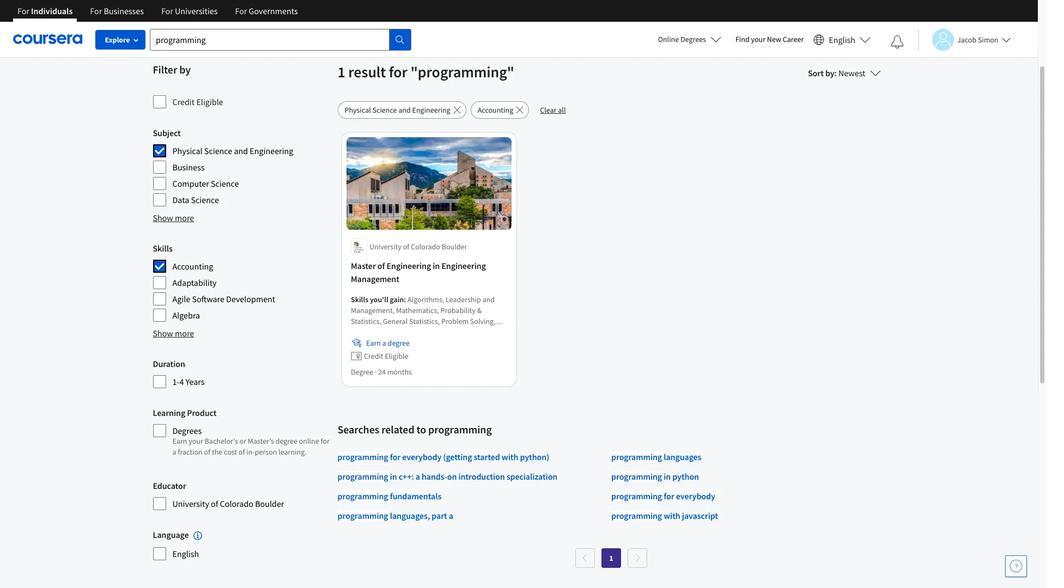 Task type: describe. For each thing, give the bounding box(es) containing it.
·
[[374, 367, 376, 377]]

1-
[[172, 376, 179, 387]]

find
[[735, 34, 750, 44]]

1 button
[[601, 549, 621, 568]]

programming for programming for everybody ( getting started with python )
[[338, 452, 388, 463]]

started
[[474, 452, 500, 463]]

online degrees button
[[649, 27, 730, 51]]

degree inside the earn your bachelor's or master's degree online for a fraction of the cost of in-person learning.
[[276, 436, 297, 446]]

show more button for algebra
[[153, 327, 194, 340]]

and inside subject group
[[234, 145, 248, 156]]

getting
[[446, 452, 472, 463]]

or
[[239, 436, 246, 446]]

show more button for data science
[[153, 211, 194, 224]]

you'll
[[370, 295, 388, 305]]

earn for earn your bachelor's or master's degree online for a fraction of the cost of in-person learning.
[[172, 436, 187, 446]]

of inside educator group
[[211, 499, 218, 509]]

computer science
[[172, 178, 239, 189]]

0 vertical spatial python
[[520, 452, 547, 463]]

cost
[[224, 447, 237, 457]]

programming for programming languages
[[611, 452, 662, 463]]

simon
[[978, 35, 999, 44]]

computer
[[172, 178, 209, 189]]

earn a degree
[[366, 339, 409, 348]]

programming for programming in python
[[611, 472, 662, 482]]

degrees inside popup button
[[680, 34, 706, 44]]

in for programming in c ++: a hands - on introduction specialization
[[390, 472, 397, 482]]

skills for skills
[[153, 243, 173, 254]]

clear all
[[540, 105, 566, 115]]

coursera image
[[13, 31, 82, 48]]

duration
[[153, 358, 185, 369]]

programming for everybody
[[611, 491, 715, 502]]

programming with javascript
[[611, 511, 718, 522]]

businesses
[[104, 5, 144, 16]]

show notifications image
[[891, 35, 904, 48]]

in for programming in python
[[664, 472, 671, 482]]

universities
[[175, 5, 218, 16]]

"programming"
[[410, 62, 514, 82]]

science up data science
[[211, 178, 239, 189]]

for for governments
[[235, 5, 247, 16]]

show more for algebra
[[153, 328, 194, 339]]

and inside physical science and engineering button
[[398, 105, 411, 115]]

jacob simon
[[957, 35, 999, 44]]

programming for programming fundamentals
[[338, 491, 388, 502]]

individuals
[[31, 5, 73, 16]]

english inside english button
[[829, 34, 855, 45]]

1 for 1 result for "programming"
[[338, 62, 345, 82]]

science up the business
[[204, 145, 232, 156]]

for governments
[[235, 5, 298, 16]]

programming languages , part a
[[338, 511, 453, 522]]

new
[[767, 34, 781, 44]]

on
[[447, 472, 457, 482]]

information about this filter group image
[[193, 532, 202, 541]]

skills for skills you'll gain :
[[351, 295, 368, 305]]

find your new career
[[735, 34, 804, 44]]

part
[[432, 511, 447, 522]]

of left in-
[[239, 447, 245, 457]]

newest
[[838, 68, 865, 78]]

jacob
[[957, 35, 976, 44]]

0 vertical spatial credit
[[172, 96, 195, 107]]

agile software development
[[172, 294, 275, 305]]

earn for earn a degree
[[366, 339, 381, 348]]

languages for programming languages
[[664, 452, 701, 463]]

fraction
[[178, 447, 203, 457]]

a inside the earn your bachelor's or master's degree online for a fraction of the cost of in-person learning.
[[172, 447, 176, 457]]

0 vertical spatial colorado
[[411, 242, 440, 252]]

university inside educator group
[[172, 499, 209, 509]]

the
[[212, 447, 222, 457]]

programming in python
[[611, 472, 699, 482]]

c
[[399, 472, 403, 482]]

0 vertical spatial :
[[834, 68, 837, 78]]

degree · 24 months
[[351, 367, 412, 377]]

skills you'll gain :
[[351, 295, 407, 305]]

master of engineering in engineering management
[[351, 261, 486, 285]]

accounting inside skills group
[[172, 261, 213, 272]]

1 result for "programming"
[[338, 62, 514, 82]]

of up "master of engineering in engineering management"
[[403, 242, 409, 252]]

data
[[172, 195, 189, 205]]

,
[[428, 511, 430, 522]]

online degrees
[[658, 34, 706, 44]]

programming fundamentals
[[338, 491, 441, 502]]

show more for data science
[[153, 212, 194, 223]]

related
[[381, 423, 414, 437]]

explore button
[[95, 30, 145, 50]]

for individuals
[[17, 5, 73, 16]]

language group
[[153, 528, 331, 561]]

languages for programming languages , part a
[[390, 511, 428, 522]]

of left the
[[204, 447, 210, 457]]

master of engineering in engineering management link
[[351, 260, 507, 286]]

What do you want to learn? text field
[[150, 29, 390, 50]]

banner navigation
[[9, 0, 307, 30]]

science down "computer science" on the left of page
[[191, 195, 219, 205]]

(
[[443, 452, 446, 463]]

1 horizontal spatial university
[[369, 242, 401, 252]]

master
[[351, 261, 376, 272]]

degrees inside learning product group
[[172, 426, 202, 436]]

accounting inside "button"
[[478, 105, 513, 115]]

programming languages
[[611, 452, 701, 463]]

educator group
[[153, 479, 331, 511]]

physical science and engineering button
[[338, 101, 466, 119]]

show for algebra
[[153, 328, 173, 339]]

more for data science
[[175, 212, 194, 223]]

-
[[444, 472, 447, 482]]

career
[[783, 34, 804, 44]]

find your new career link
[[730, 33, 809, 46]]

engineering inside subject group
[[250, 145, 293, 156]]

24
[[378, 367, 386, 377]]

adaptability
[[172, 277, 217, 288]]

sort
[[808, 68, 824, 78]]

0 horizontal spatial credit eligible
[[172, 96, 223, 107]]

1 vertical spatial eligible
[[385, 352, 408, 361]]

introduction
[[458, 472, 505, 482]]

for universities
[[161, 5, 218, 16]]

programming for everybody ( getting started with python )
[[338, 452, 549, 463]]

clear
[[540, 105, 557, 115]]

for inside the earn your bachelor's or master's degree online for a fraction of the cost of in-person learning.
[[321, 436, 329, 446]]

management
[[351, 274, 399, 285]]

1 horizontal spatial boulder
[[441, 242, 467, 252]]

product
[[187, 408, 216, 418]]



Task type: vqa. For each thing, say whether or not it's contained in the screenshot.
Algebra Show
yes



Task type: locate. For each thing, give the bounding box(es) containing it.
skills
[[153, 243, 173, 254], [351, 295, 368, 305]]

1-4 years
[[172, 376, 205, 387]]

1 for from the left
[[17, 5, 29, 16]]

clear all button
[[534, 101, 572, 119]]

1 show from the top
[[153, 212, 173, 223]]

0 vertical spatial eligible
[[196, 96, 223, 107]]

0 vertical spatial languages
[[664, 452, 701, 463]]

for businesses
[[90, 5, 144, 16]]

show
[[153, 212, 173, 223], [153, 328, 173, 339]]

1 horizontal spatial everybody
[[676, 491, 715, 502]]

programming up programming in python
[[611, 452, 662, 463]]

skills group
[[153, 242, 331, 323]]

1 vertical spatial show
[[153, 328, 173, 339]]

show more button
[[153, 211, 194, 224], [153, 327, 194, 340]]

show more
[[153, 212, 194, 223], [153, 328, 194, 339]]

0 horizontal spatial 1
[[338, 62, 345, 82]]

learning product group
[[153, 406, 331, 462]]

jacob simon button
[[918, 29, 1011, 50]]

1 horizontal spatial languages
[[664, 452, 701, 463]]

javascript
[[682, 511, 718, 522]]

programming for programming for everybody
[[611, 491, 662, 502]]

physical science and engineering inside subject group
[[172, 145, 293, 156]]

master's
[[248, 436, 274, 446]]

1 horizontal spatial physical science and engineering
[[345, 105, 450, 115]]

a right part
[[449, 511, 453, 522]]

algebra
[[172, 310, 200, 321]]

months
[[387, 367, 412, 377]]

physical science and engineering down "1 result for "programming""
[[345, 105, 450, 115]]

0 vertical spatial accounting
[[478, 105, 513, 115]]

university
[[369, 242, 401, 252], [172, 499, 209, 509]]

for left businesses
[[90, 5, 102, 16]]

1 vertical spatial more
[[175, 328, 194, 339]]

physical inside subject group
[[172, 145, 202, 156]]

programming for programming languages , part a
[[338, 511, 388, 522]]

0 vertical spatial university of colorado boulder
[[369, 242, 467, 252]]

1 vertical spatial 1
[[609, 554, 613, 564]]

programming for programming in c ++: a hands - on introduction specialization
[[338, 472, 388, 482]]

1 horizontal spatial with
[[664, 511, 680, 522]]

0 horizontal spatial english
[[172, 549, 199, 560]]

1 horizontal spatial degree
[[387, 339, 409, 348]]

governments
[[249, 5, 298, 16]]

4 for from the left
[[235, 5, 247, 16]]

: left newest
[[834, 68, 837, 78]]

0 horizontal spatial boulder
[[255, 499, 284, 509]]

person
[[255, 447, 277, 457]]

for for businesses
[[90, 5, 102, 16]]

1 vertical spatial degrees
[[172, 426, 202, 436]]

english inside language group
[[172, 549, 199, 560]]

english
[[829, 34, 855, 45], [172, 549, 199, 560]]

1 horizontal spatial earn
[[366, 339, 381, 348]]

your right find
[[751, 34, 766, 44]]

business
[[172, 162, 205, 173]]

years
[[186, 376, 205, 387]]

show more button down the data
[[153, 211, 194, 224]]

gain
[[390, 295, 404, 305]]

show down algebra
[[153, 328, 173, 339]]

0 vertical spatial boulder
[[441, 242, 467, 252]]

1
[[338, 62, 345, 82], [609, 554, 613, 564]]

software
[[192, 294, 224, 305]]

: right you'll
[[404, 295, 406, 305]]

learning
[[153, 408, 185, 418]]

show for data science
[[153, 212, 173, 223]]

a right the ++:
[[416, 472, 420, 482]]

for left "individuals"
[[17, 5, 29, 16]]

subject group
[[153, 126, 331, 207]]

0 vertical spatial your
[[751, 34, 766, 44]]

0 horizontal spatial degree
[[276, 436, 297, 446]]

english up sort by : newest
[[829, 34, 855, 45]]

:
[[834, 68, 837, 78], [404, 295, 406, 305]]

2 show more button from the top
[[153, 327, 194, 340]]

filter
[[153, 63, 177, 76]]

help center image
[[1010, 560, 1023, 573]]

data science
[[172, 195, 219, 205]]

english button
[[809, 22, 875, 57]]

show more button down algebra
[[153, 327, 194, 340]]

with
[[502, 452, 518, 463], [664, 511, 680, 522]]

2 for from the left
[[90, 5, 102, 16]]

0 vertical spatial more
[[175, 212, 194, 223]]

degrees down the learning product
[[172, 426, 202, 436]]

skills inside group
[[153, 243, 173, 254]]

show down the data
[[153, 212, 173, 223]]

degrees
[[680, 34, 706, 44], [172, 426, 202, 436]]

colorado up language group
[[220, 499, 253, 509]]

boulder up language group
[[255, 499, 284, 509]]

for left universities
[[161, 5, 173, 16]]

a
[[382, 339, 386, 348], [172, 447, 176, 457], [416, 472, 420, 482], [449, 511, 453, 522]]

None search field
[[150, 29, 411, 50]]

earn up ·
[[366, 339, 381, 348]]

boulder up master of engineering in engineering management link
[[441, 242, 467, 252]]

hands
[[422, 472, 444, 482]]

bachelor's
[[205, 436, 238, 446]]

earn your bachelor's or master's degree online for a fraction of the cost of in-person learning.
[[172, 436, 329, 457]]

credit down filter by
[[172, 96, 195, 107]]

1 horizontal spatial :
[[834, 68, 837, 78]]

1 horizontal spatial credit eligible
[[364, 352, 408, 361]]

physical down result
[[345, 105, 371, 115]]

physical inside button
[[345, 105, 371, 115]]

physical up the business
[[172, 145, 202, 156]]

for left governments
[[235, 5, 247, 16]]

0 vertical spatial physical
[[345, 105, 371, 115]]

1 horizontal spatial in
[[432, 261, 440, 272]]

in inside "master of engineering in engineering management"
[[432, 261, 440, 272]]

python up programming for everybody
[[672, 472, 699, 482]]

everybody
[[402, 452, 441, 463], [676, 491, 715, 502]]

for up c at the bottom of the page
[[390, 452, 400, 463]]

your
[[751, 34, 766, 44], [189, 436, 203, 446]]

a left fraction
[[172, 447, 176, 457]]

1 vertical spatial languages
[[390, 511, 428, 522]]

0 vertical spatial degree
[[387, 339, 409, 348]]

0 horizontal spatial :
[[404, 295, 406, 305]]

1 vertical spatial university
[[172, 499, 209, 509]]

1 vertical spatial python
[[672, 472, 699, 482]]

1 horizontal spatial credit
[[364, 352, 383, 361]]

by right sort
[[825, 68, 834, 78]]

science
[[372, 105, 397, 115], [204, 145, 232, 156], [211, 178, 239, 189], [191, 195, 219, 205]]

to
[[416, 423, 426, 437]]

engineering inside button
[[412, 105, 450, 115]]

sort by : newest
[[808, 68, 865, 78]]

0 vertical spatial show more button
[[153, 211, 194, 224]]

subject
[[153, 127, 181, 138]]

everybody for programming for everybody
[[676, 491, 715, 502]]

1 vertical spatial boulder
[[255, 499, 284, 509]]

degree
[[351, 367, 373, 377]]

fundamentals
[[390, 491, 441, 502]]

languages down fundamentals
[[390, 511, 428, 522]]

1 vertical spatial show more
[[153, 328, 194, 339]]

degree up learning.
[[276, 436, 297, 446]]

0 vertical spatial with
[[502, 452, 518, 463]]

science down result
[[372, 105, 397, 115]]

4
[[179, 376, 184, 387]]

1 horizontal spatial university of colorado boulder
[[369, 242, 467, 252]]

more for algebra
[[175, 328, 194, 339]]

for
[[389, 62, 408, 82], [321, 436, 329, 446], [390, 452, 400, 463], [664, 491, 674, 502]]

all
[[558, 105, 566, 115]]

0 vertical spatial university
[[369, 242, 401, 252]]

university of colorado boulder up "master of engineering in engineering management"
[[369, 242, 467, 252]]

0 horizontal spatial physical science and engineering
[[172, 145, 293, 156]]

everybody for programming for everybody ( getting started with python )
[[402, 452, 441, 463]]

1 horizontal spatial and
[[398, 105, 411, 115]]

0 horizontal spatial skills
[[153, 243, 173, 254]]

1 inside button
[[609, 554, 613, 564]]

1 horizontal spatial python
[[672, 472, 699, 482]]

1 vertical spatial degree
[[276, 436, 297, 446]]

1 horizontal spatial physical
[[345, 105, 371, 115]]

programming down programming for everybody
[[611, 511, 662, 522]]

and up "computer science" on the left of page
[[234, 145, 248, 156]]

online
[[299, 436, 319, 446]]

and down "1 result for "programming""
[[398, 105, 411, 115]]

1 vertical spatial english
[[172, 549, 199, 560]]

1 vertical spatial physical
[[172, 145, 202, 156]]

for up programming with javascript
[[664, 491, 674, 502]]

learning.
[[279, 447, 307, 457]]

1 vertical spatial and
[[234, 145, 248, 156]]

0 horizontal spatial your
[[189, 436, 203, 446]]

1 show more from the top
[[153, 212, 194, 223]]

python up specialization
[[520, 452, 547, 463]]

for for universities
[[161, 5, 173, 16]]

1 horizontal spatial 1
[[609, 554, 613, 564]]

programming in c ++: a hands - on introduction specialization
[[338, 472, 557, 482]]

of up management
[[377, 261, 385, 272]]

0 vertical spatial english
[[829, 34, 855, 45]]

boulder inside educator group
[[255, 499, 284, 509]]

0 horizontal spatial colorado
[[220, 499, 253, 509]]

1 vertical spatial with
[[664, 511, 680, 522]]

university of colorado boulder up language group
[[172, 499, 284, 509]]

in
[[432, 261, 440, 272], [390, 472, 397, 482], [664, 472, 671, 482]]

accounting button
[[471, 101, 529, 119]]

duration group
[[153, 357, 331, 389]]

0 vertical spatial physical science and engineering
[[345, 105, 450, 115]]

0 horizontal spatial languages
[[390, 511, 428, 522]]

physical
[[345, 105, 371, 115], [172, 145, 202, 156]]

by for filter
[[179, 63, 191, 76]]

0 horizontal spatial degrees
[[172, 426, 202, 436]]

1 show more button from the top
[[153, 211, 194, 224]]

0 vertical spatial show more
[[153, 212, 194, 223]]

university of colorado boulder inside educator group
[[172, 499, 284, 509]]

learning product
[[153, 408, 216, 418]]

university up the master
[[369, 242, 401, 252]]

0 horizontal spatial university
[[172, 499, 209, 509]]

university of colorado boulder
[[369, 242, 467, 252], [172, 499, 284, 509]]

3 for from the left
[[161, 5, 173, 16]]

1 vertical spatial credit
[[364, 352, 383, 361]]

skills up adaptability
[[153, 243, 173, 254]]

0 horizontal spatial earn
[[172, 436, 187, 446]]

physical science and engineering
[[345, 105, 450, 115], [172, 145, 293, 156]]

0 horizontal spatial university of colorado boulder
[[172, 499, 284, 509]]

1 vertical spatial credit eligible
[[364, 352, 408, 361]]

online
[[658, 34, 679, 44]]

0 vertical spatial everybody
[[402, 452, 441, 463]]

science inside button
[[372, 105, 397, 115]]

2 show from the top
[[153, 328, 173, 339]]

0 vertical spatial 1
[[338, 62, 345, 82]]

more down the data
[[175, 212, 194, 223]]

programming down programming in python
[[611, 491, 662, 502]]

programming down "programming fundamentals"
[[338, 511, 388, 522]]

1 vertical spatial :
[[404, 295, 406, 305]]

in-
[[246, 447, 255, 457]]

more down algebra
[[175, 328, 194, 339]]

your inside the earn your bachelor's or master's degree online for a fraction of the cost of in-person learning.
[[189, 436, 203, 446]]

1 vertical spatial your
[[189, 436, 203, 446]]

a up 24
[[382, 339, 386, 348]]

0 horizontal spatial physical
[[172, 145, 202, 156]]

0 vertical spatial credit eligible
[[172, 96, 223, 107]]

by right filter at the top left of the page
[[179, 63, 191, 76]]

for right result
[[389, 62, 408, 82]]

programming down programming languages
[[611, 472, 662, 482]]

english down information about this filter group icon
[[172, 549, 199, 560]]

university down educator
[[172, 499, 209, 509]]

for right online
[[321, 436, 329, 446]]

earn up fraction
[[172, 436, 187, 446]]

1 vertical spatial physical science and engineering
[[172, 145, 293, 156]]

2 more from the top
[[175, 328, 194, 339]]

programming for programming with javascript
[[611, 511, 662, 522]]

1 horizontal spatial colorado
[[411, 242, 440, 252]]

1 vertical spatial colorado
[[220, 499, 253, 509]]

1 horizontal spatial eligible
[[385, 352, 408, 361]]

searches
[[338, 423, 379, 437]]

languages up programming in python
[[664, 452, 701, 463]]

explore
[[105, 35, 130, 45]]

0 vertical spatial skills
[[153, 243, 173, 254]]

programming up programming languages , part a at the bottom
[[338, 491, 388, 502]]

1 vertical spatial skills
[[351, 295, 368, 305]]

searches related to programming
[[338, 423, 492, 437]]

credit up ·
[[364, 352, 383, 361]]

your up fraction
[[189, 436, 203, 446]]

2 horizontal spatial in
[[664, 472, 671, 482]]

everybody up javascript on the right bottom of the page
[[676, 491, 715, 502]]

1 vertical spatial earn
[[172, 436, 187, 446]]

by for sort
[[825, 68, 834, 78]]

1 more from the top
[[175, 212, 194, 223]]

of inside "master of engineering in engineering management"
[[377, 261, 385, 272]]

0 horizontal spatial everybody
[[402, 452, 441, 463]]

credit eligible down filter by
[[172, 96, 223, 107]]

credit eligible down the earn a degree
[[364, 352, 408, 361]]

of up language group
[[211, 499, 218, 509]]

specialization
[[507, 472, 557, 482]]

0 horizontal spatial with
[[502, 452, 518, 463]]

with right started
[[502, 452, 518, 463]]

physical science and engineering up "computer science" on the left of page
[[172, 145, 293, 156]]

)
[[547, 452, 549, 463]]

0 horizontal spatial by
[[179, 63, 191, 76]]

skills left you'll
[[351, 295, 368, 305]]

programming up getting
[[428, 423, 492, 437]]

show more down algebra
[[153, 328, 194, 339]]

0 horizontal spatial eligible
[[196, 96, 223, 107]]

with down programming for everybody
[[664, 511, 680, 522]]

degree up months
[[387, 339, 409, 348]]

1 vertical spatial accounting
[[172, 261, 213, 272]]

educator
[[153, 481, 186, 491]]

your for find
[[751, 34, 766, 44]]

credit
[[172, 96, 195, 107], [364, 352, 383, 361]]

1 horizontal spatial accounting
[[478, 105, 513, 115]]

1 horizontal spatial your
[[751, 34, 766, 44]]

colorado up master of engineering in engineering management link
[[411, 242, 440, 252]]

colorado inside educator group
[[220, 499, 253, 509]]

physical science and engineering inside button
[[345, 105, 450, 115]]

0 horizontal spatial and
[[234, 145, 248, 156]]

everybody up the hands
[[402, 452, 441, 463]]

by
[[179, 63, 191, 76], [825, 68, 834, 78]]

1 vertical spatial university of colorado boulder
[[172, 499, 284, 509]]

0 horizontal spatial accounting
[[172, 261, 213, 272]]

1 horizontal spatial by
[[825, 68, 834, 78]]

degrees right online
[[680, 34, 706, 44]]

1 for 1
[[609, 554, 613, 564]]

colorado
[[411, 242, 440, 252], [220, 499, 253, 509]]

result
[[348, 62, 386, 82]]

programming down "searches"
[[338, 452, 388, 463]]

0 horizontal spatial python
[[520, 452, 547, 463]]

2 show more from the top
[[153, 328, 194, 339]]

1 horizontal spatial degrees
[[680, 34, 706, 44]]

0 vertical spatial degrees
[[680, 34, 706, 44]]

earn inside the earn your bachelor's or master's degree online for a fraction of the cost of in-person learning.
[[172, 436, 187, 446]]

1 horizontal spatial skills
[[351, 295, 368, 305]]

0 vertical spatial show
[[153, 212, 173, 223]]

1 vertical spatial show more button
[[153, 327, 194, 340]]

programming up "programming fundamentals"
[[338, 472, 388, 482]]

agile
[[172, 294, 190, 305]]

your for earn
[[189, 436, 203, 446]]

accounting up adaptability
[[172, 261, 213, 272]]

accounting down "programming"
[[478, 105, 513, 115]]

for for individuals
[[17, 5, 29, 16]]

0 horizontal spatial in
[[390, 472, 397, 482]]

show more down the data
[[153, 212, 194, 223]]

filter by
[[153, 63, 191, 76]]



